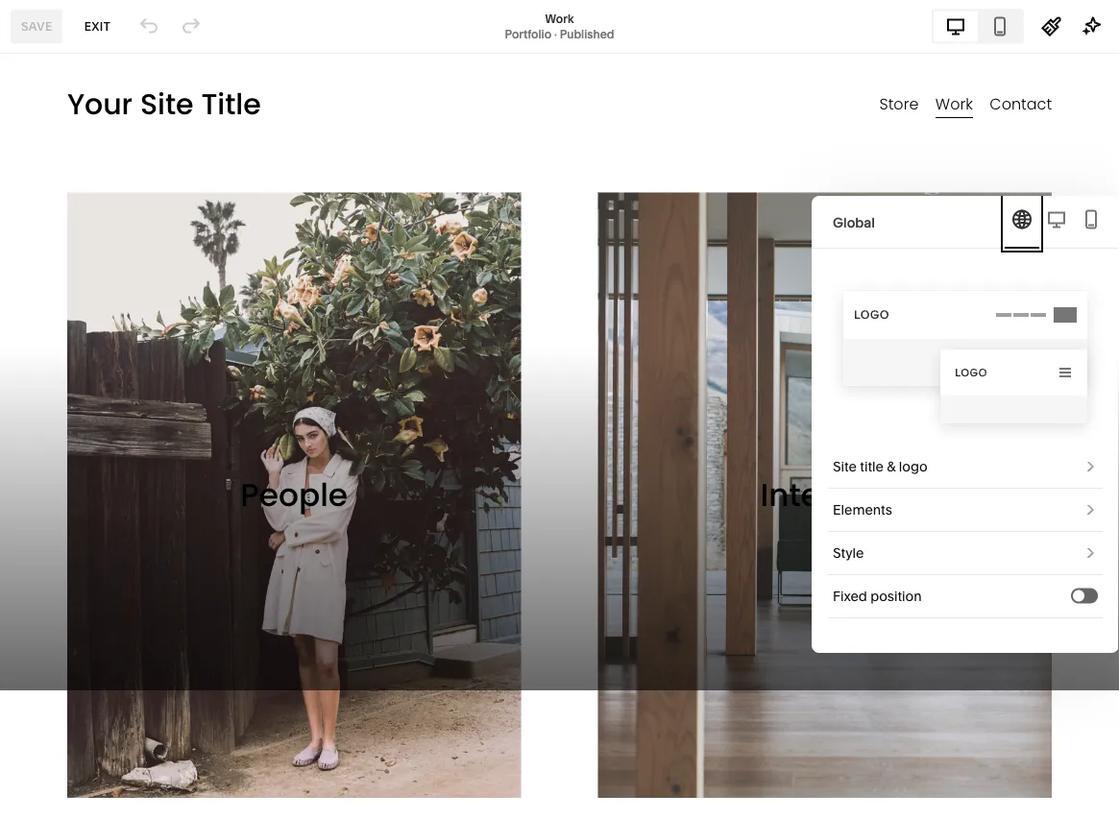 Task type: vqa. For each thing, say whether or not it's contained in the screenshot.
on
no



Task type: locate. For each thing, give the bounding box(es) containing it.
elements
[[833, 502, 893, 519]]

·
[[555, 27, 557, 41]]

apple
[[76, 645, 110, 659]]

contacts link
[[32, 221, 213, 243]]

mobile image
[[1080, 208, 1103, 231]]

scheduling link
[[32, 289, 213, 311]]

library
[[77, 514, 128, 533]]

work portfolio · published
[[505, 12, 615, 41]]

work
[[546, 12, 574, 25]]

global image
[[1011, 208, 1034, 231]]

logo
[[900, 459, 928, 475]]

exit
[[84, 19, 111, 33]]

apple.applelee2001@gmail.com
[[76, 661, 250, 674]]

analytics
[[32, 256, 99, 274]]

tab list
[[934, 11, 1023, 42], [1005, 196, 1109, 249]]



Task type: describe. For each thing, give the bounding box(es) containing it.
&
[[887, 459, 896, 475]]

lee
[[112, 645, 132, 659]]

fixed
[[833, 589, 868, 605]]

title
[[861, 459, 884, 475]]

marketing link
[[32, 186, 213, 209]]

asset
[[32, 514, 73, 533]]

published
[[560, 27, 615, 41]]

scheduling
[[32, 290, 114, 309]]

fixed position
[[833, 589, 922, 605]]

save
[[21, 19, 53, 33]]

Fixed position checkbox
[[1074, 591, 1085, 602]]

asset library
[[32, 514, 128, 533]]

settings
[[32, 548, 92, 567]]

position
[[871, 589, 922, 605]]

site title & logo
[[833, 459, 928, 475]]

contacts
[[32, 222, 98, 240]]

global
[[833, 214, 876, 231]]

exit button
[[74, 9, 121, 44]]

marketing
[[32, 187, 106, 206]]

analytics link
[[32, 255, 213, 277]]

settings link
[[32, 547, 213, 570]]

desktop image
[[1046, 208, 1069, 231]]

site
[[833, 459, 857, 475]]

help
[[32, 582, 66, 601]]

portfolio
[[505, 27, 552, 41]]

0 vertical spatial tab list
[[934, 11, 1023, 42]]

1 vertical spatial tab list
[[1005, 196, 1109, 249]]

apple lee apple.applelee2001@gmail.com
[[76, 645, 250, 674]]

asset library link
[[32, 513, 213, 536]]

save button
[[11, 9, 63, 44]]

global button
[[812, 196, 1120, 249]]

help link
[[32, 582, 66, 603]]

style
[[833, 545, 865, 562]]



